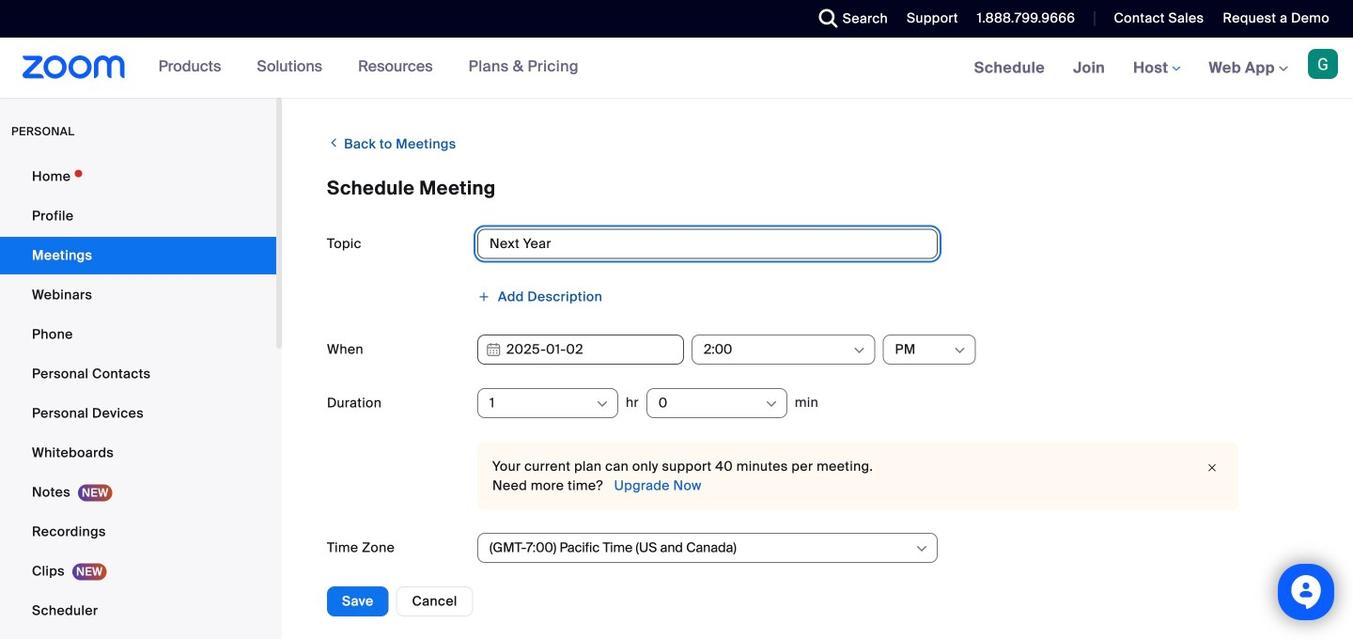 Task type: vqa. For each thing, say whether or not it's contained in the screenshot.
menu item
no



Task type: describe. For each thing, give the bounding box(es) containing it.
select start time text field
[[704, 336, 851, 364]]

0 vertical spatial show options image
[[852, 343, 867, 358]]

My Meeting text field
[[477, 229, 938, 259]]

left image
[[327, 133, 341, 152]]

add image
[[477, 290, 491, 303]]

show options image
[[764, 397, 779, 412]]



Task type: locate. For each thing, give the bounding box(es) containing it.
zoom logo image
[[23, 55, 126, 79]]

profile picture image
[[1308, 49, 1338, 79]]

banner
[[0, 38, 1353, 99]]

show options image
[[852, 343, 867, 358], [595, 397, 610, 412]]

choose date text field
[[477, 335, 684, 365]]

0 horizontal spatial show options image
[[595, 397, 610, 412]]

close image
[[1201, 459, 1224, 477]]

personal menu menu
[[0, 158, 276, 639]]

select time zone text field
[[490, 534, 914, 562]]

show options image down choose date text field
[[595, 397, 610, 412]]

meetings navigation
[[960, 38, 1353, 99]]

1 horizontal spatial show options image
[[852, 343, 867, 358]]

1 vertical spatial show options image
[[595, 397, 610, 412]]

show options image right select start time text field
[[852, 343, 867, 358]]

product information navigation
[[144, 38, 593, 98]]



